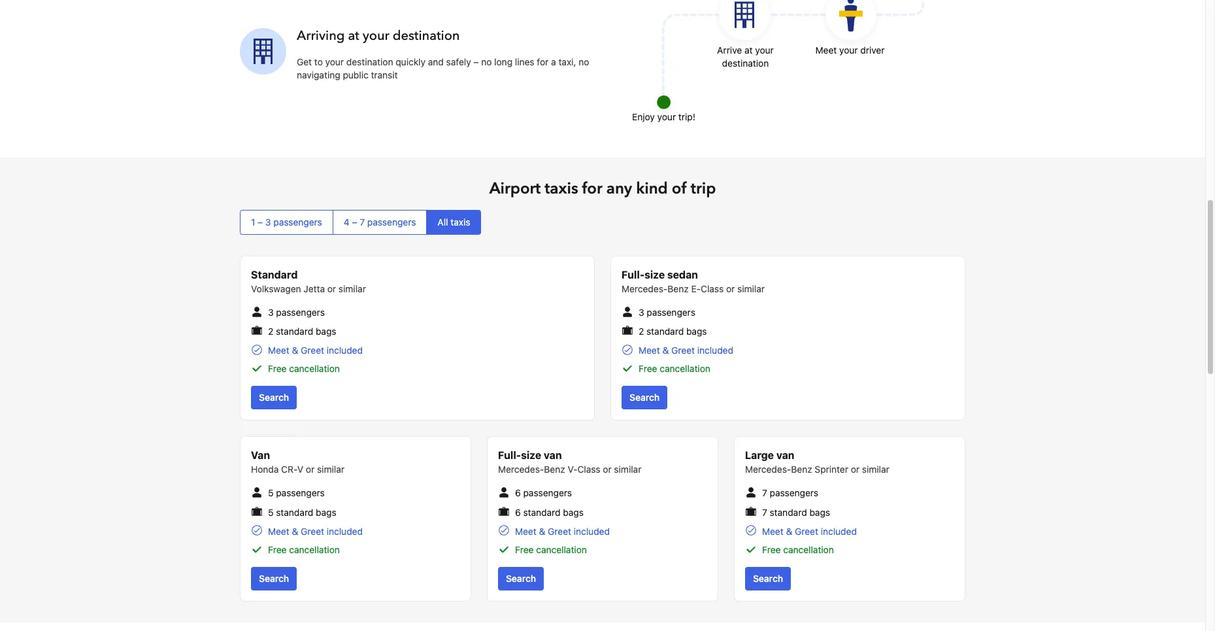 Task type: describe. For each thing, give the bounding box(es) containing it.
public
[[343, 69, 369, 80]]

bags for van
[[563, 507, 584, 518]]

safely
[[446, 56, 471, 67]]

jetta
[[304, 283, 325, 294]]

mercedes- for van
[[498, 464, 544, 475]]

greet for jetta
[[301, 345, 324, 356]]

driver
[[861, 44, 885, 55]]

7 inside sort results by element
[[360, 216, 365, 227]]

5 passengers
[[268, 488, 325, 499]]

of
[[672, 178, 687, 199]]

3 for standard
[[268, 307, 274, 318]]

benz for sedan
[[668, 283, 689, 294]]

transit
[[371, 69, 398, 80]]

van
[[251, 450, 270, 461]]

bags for sedan
[[687, 326, 707, 337]]

search for jetta
[[259, 392, 289, 403]]

your for get to your destination quickly and safely – no long lines for a taxi, no navigating public transit
[[325, 56, 344, 67]]

all
[[438, 216, 448, 227]]

volkswagen
[[251, 283, 301, 294]]

to
[[314, 56, 323, 67]]

destination for arrive at your destination
[[722, 57, 769, 69]]

free cancellation for cr-
[[268, 544, 340, 555]]

included for mercedes-
[[821, 526, 857, 537]]

meet your driver
[[816, 44, 885, 55]]

meet for van
[[268, 526, 290, 537]]

cancellation for jetta
[[289, 363, 340, 374]]

free for mercedes-
[[763, 544, 781, 555]]

long
[[495, 56, 513, 67]]

2 standard bags for jetta
[[268, 326, 337, 337]]

similar inside full-size van mercedes-benz v-class or similar
[[614, 464, 642, 475]]

and
[[428, 56, 444, 67]]

similar inside large van mercedes-benz sprinter or similar
[[863, 464, 890, 475]]

6 for 6 passengers
[[515, 488, 521, 499]]

7 passengers
[[763, 488, 819, 499]]

similar inside 'standard volkswagen jetta or similar'
[[339, 283, 366, 294]]

airport taxis for any kind of trip
[[490, 178, 716, 199]]

1 vertical spatial for
[[582, 178, 603, 199]]

free cancellation for van
[[515, 544, 587, 555]]

free cancellation for jetta
[[268, 363, 340, 374]]

meet & greet included for cr-
[[268, 526, 363, 537]]

free for jetta
[[268, 363, 287, 374]]

meet for full-size van
[[515, 526, 537, 537]]

1 horizontal spatial booking airport taxi image
[[651, 0, 926, 116]]

trip
[[691, 178, 716, 199]]

arriving
[[297, 27, 345, 44]]

mercedes- inside large van mercedes-benz sprinter or similar
[[746, 464, 792, 475]]

– inside get to your destination quickly and safely – no long lines for a taxi, no navigating public transit
[[474, 56, 479, 67]]

4 – 7 passengers
[[344, 216, 416, 227]]

cr-
[[281, 464, 297, 475]]

included for sedan
[[698, 345, 734, 356]]

search for sedan
[[630, 392, 660, 403]]

6 for 6 standard bags
[[515, 507, 521, 518]]

van inside large van mercedes-benz sprinter or similar
[[777, 450, 795, 461]]

1 – 3 passengers
[[251, 216, 322, 227]]

included for cr-
[[327, 526, 363, 537]]

get to your destination quickly and safely – no long lines for a taxi, no navigating public transit
[[297, 56, 590, 80]]

search button for jetta
[[251, 386, 297, 410]]

passengers right 1
[[274, 216, 322, 227]]

destination for arriving at your destination
[[393, 27, 460, 44]]

v
[[297, 464, 304, 475]]

van inside full-size van mercedes-benz v-class or similar
[[544, 450, 562, 461]]

at for arrive
[[745, 44, 753, 55]]

search for mercedes-
[[753, 573, 784, 584]]

bags for jetta
[[316, 326, 337, 337]]

free for sedan
[[639, 363, 658, 374]]

meet & greet included for van
[[515, 526, 610, 537]]

meet & greet included for jetta
[[268, 345, 363, 356]]

– for 1 – 3 passengers
[[258, 216, 263, 227]]

5 for 5 standard bags
[[268, 507, 274, 518]]

– for 4 – 7 passengers
[[352, 216, 357, 227]]

trip!
[[679, 111, 696, 122]]

sprinter
[[815, 464, 849, 475]]

5 standard bags
[[268, 507, 337, 518]]

mercedes- for sedan
[[622, 283, 668, 294]]

at for arriving
[[348, 27, 359, 44]]

5 for 5 passengers
[[268, 488, 274, 499]]

navigating
[[297, 69, 341, 80]]

free cancellation for mercedes-
[[763, 544, 834, 555]]

cancellation for mercedes-
[[784, 544, 834, 555]]

passengers for van
[[276, 488, 325, 499]]

1
[[251, 216, 255, 227]]

2 standard bags for sedan
[[639, 326, 707, 337]]

3 passengers for volkswagen
[[268, 307, 325, 318]]

passengers right 4
[[367, 216, 416, 227]]

free cancellation for sedan
[[639, 363, 711, 374]]

meet for standard
[[268, 345, 290, 356]]

bags for mercedes-
[[810, 507, 831, 518]]

6 standard bags
[[515, 507, 584, 518]]

destination for get to your destination quickly and safely – no long lines for a taxi, no navigating public transit
[[347, 56, 393, 67]]

taxi,
[[559, 56, 577, 67]]

full-size van mercedes-benz v-class or similar
[[498, 450, 642, 475]]

7 for 7 passengers
[[763, 488, 768, 499]]

benz inside large van mercedes-benz sprinter or similar
[[792, 464, 813, 475]]

a
[[551, 56, 556, 67]]

7 for 7 standard bags
[[763, 507, 768, 518]]

sort results by element
[[240, 210, 966, 235]]

cancellation for sedan
[[660, 363, 711, 374]]

meet for large van
[[763, 526, 784, 537]]

6 passengers
[[515, 488, 572, 499]]



Task type: vqa. For each thing, say whether or not it's contained in the screenshot.


Task type: locate. For each thing, give the bounding box(es) containing it.
0 horizontal spatial taxis
[[451, 216, 471, 227]]

3 right 1
[[265, 216, 271, 227]]

0 horizontal spatial van
[[544, 450, 562, 461]]

van up 6 passengers
[[544, 450, 562, 461]]

standard volkswagen jetta or similar
[[251, 269, 366, 294]]

similar right the 'jetta'
[[339, 283, 366, 294]]

passengers for standard
[[276, 307, 325, 318]]

or inside large van mercedes-benz sprinter or similar
[[851, 464, 860, 475]]

full- inside full-size sedan mercedes-benz e-class or similar
[[622, 269, 645, 280]]

or
[[328, 283, 336, 294], [727, 283, 735, 294], [306, 464, 315, 475], [603, 464, 612, 475], [851, 464, 860, 475]]

– right "safely"
[[474, 56, 479, 67]]

1 vertical spatial size
[[521, 450, 542, 461]]

destination inside get to your destination quickly and safely – no long lines for a taxi, no navigating public transit
[[347, 56, 393, 67]]

full- for full-size sedan
[[622, 269, 645, 280]]

0 horizontal spatial full-
[[498, 450, 521, 461]]

0 horizontal spatial at
[[348, 27, 359, 44]]

search for cr-
[[259, 573, 289, 584]]

benz left v-
[[544, 464, 566, 475]]

1 horizontal spatial mercedes-
[[622, 283, 668, 294]]

mercedes-
[[622, 283, 668, 294], [498, 464, 544, 475], [746, 464, 792, 475]]

bags for cr-
[[316, 507, 337, 518]]

bags down 6 passengers
[[563, 507, 584, 518]]

0 vertical spatial class
[[701, 283, 724, 294]]

class inside full-size sedan mercedes-benz e-class or similar
[[701, 283, 724, 294]]

cancellation for van
[[536, 544, 587, 555]]

mercedes- down large
[[746, 464, 792, 475]]

enjoy your trip!
[[632, 111, 696, 122]]

destination inside arrive at your destination
[[722, 57, 769, 69]]

benz inside full-size van mercedes-benz v-class or similar
[[544, 464, 566, 475]]

2 for size
[[639, 326, 644, 337]]

e-
[[692, 283, 701, 294]]

size inside full-size sedan mercedes-benz e-class or similar
[[645, 269, 665, 280]]

destination
[[393, 27, 460, 44], [347, 56, 393, 67], [722, 57, 769, 69]]

v-
[[568, 464, 578, 475]]

search button for sedan
[[622, 386, 668, 410]]

benz
[[668, 283, 689, 294], [544, 464, 566, 475], [792, 464, 813, 475]]

booking airport taxi image
[[651, 0, 926, 116], [240, 28, 286, 75]]

0 horizontal spatial size
[[521, 450, 542, 461]]

arriving at your destination
[[297, 27, 460, 44]]

standard
[[251, 269, 298, 280]]

benz down the sedan
[[668, 283, 689, 294]]

size inside full-size van mercedes-benz v-class or similar
[[521, 450, 542, 461]]

standard down volkswagen
[[276, 326, 313, 337]]

6 down 6 passengers
[[515, 507, 521, 518]]

size left the sedan
[[645, 269, 665, 280]]

greet down 7 standard bags on the right of page
[[795, 526, 819, 537]]

– right 4
[[352, 216, 357, 227]]

passengers down e-
[[647, 307, 696, 318]]

2 horizontal spatial benz
[[792, 464, 813, 475]]

standard for cr-
[[276, 507, 314, 518]]

or right v
[[306, 464, 315, 475]]

search button for cr-
[[251, 567, 297, 591]]

taxis right airport
[[545, 178, 579, 199]]

standard for jetta
[[276, 326, 313, 337]]

2 5 from the top
[[268, 507, 274, 518]]

sedan
[[668, 269, 698, 280]]

0 horizontal spatial class
[[578, 464, 601, 475]]

greet for van
[[548, 526, 572, 537]]

meet & greet included down 5 standard bags
[[268, 526, 363, 537]]

full- left the sedan
[[622, 269, 645, 280]]

1 vertical spatial taxis
[[451, 216, 471, 227]]

class inside full-size van mercedes-benz v-class or similar
[[578, 464, 601, 475]]

standard
[[276, 326, 313, 337], [647, 326, 684, 337], [276, 507, 314, 518], [524, 507, 561, 518], [770, 507, 807, 518]]

large
[[746, 450, 774, 461]]

for left any
[[582, 178, 603, 199]]

7
[[360, 216, 365, 227], [763, 488, 768, 499], [763, 507, 768, 518]]

0 vertical spatial size
[[645, 269, 665, 280]]

van honda cr-v or similar
[[251, 450, 345, 475]]

greet for mercedes-
[[795, 526, 819, 537]]

at right arrive
[[745, 44, 753, 55]]

1 van from the left
[[544, 450, 562, 461]]

2 6 from the top
[[515, 507, 521, 518]]

1 2 standard bags from the left
[[268, 326, 337, 337]]

0 vertical spatial for
[[537, 56, 549, 67]]

full- for full-size van
[[498, 450, 521, 461]]

& for mercedes-
[[786, 526, 793, 537]]

greet down 6 standard bags
[[548, 526, 572, 537]]

your left trip!
[[658, 111, 676, 122]]

honda
[[251, 464, 279, 475]]

1 horizontal spatial size
[[645, 269, 665, 280]]

standard for sedan
[[647, 326, 684, 337]]

no right taxi, on the left top
[[579, 56, 590, 67]]

full- up 6 passengers
[[498, 450, 521, 461]]

2 3 passengers from the left
[[639, 307, 696, 318]]

3 down full-size sedan mercedes-benz e-class or similar
[[639, 307, 645, 318]]

passengers up 7 standard bags on the right of page
[[770, 488, 819, 499]]

greet down 5 standard bags
[[301, 526, 324, 537]]

mercedes- up 6 passengers
[[498, 464, 544, 475]]

3 passengers down e-
[[639, 307, 696, 318]]

or right the 'jetta'
[[328, 283, 336, 294]]

0 horizontal spatial booking airport taxi image
[[240, 28, 286, 75]]

3 passengers for size
[[639, 307, 696, 318]]

included
[[327, 345, 363, 356], [698, 345, 734, 356], [327, 526, 363, 537], [574, 526, 610, 537], [821, 526, 857, 537]]

& for sedan
[[663, 345, 669, 356]]

your for arrive at your destination
[[756, 44, 774, 55]]

1 horizontal spatial –
[[352, 216, 357, 227]]

or inside full-size van mercedes-benz v-class or similar
[[603, 464, 612, 475]]

5 down 'honda'
[[268, 488, 274, 499]]

0 vertical spatial taxis
[[545, 178, 579, 199]]

no left long
[[482, 56, 492, 67]]

&
[[292, 345, 298, 356], [663, 345, 669, 356], [292, 526, 298, 537], [539, 526, 546, 537], [786, 526, 793, 537]]

6 up 6 standard bags
[[515, 488, 521, 499]]

bags down the 7 passengers
[[810, 507, 831, 518]]

benz for van
[[544, 464, 566, 475]]

standard down 5 passengers
[[276, 507, 314, 518]]

2
[[268, 326, 274, 337], [639, 326, 644, 337]]

or right sprinter
[[851, 464, 860, 475]]

similar right e-
[[738, 283, 765, 294]]

size
[[645, 269, 665, 280], [521, 450, 542, 461]]

1 vertical spatial 7
[[763, 488, 768, 499]]

1 horizontal spatial taxis
[[545, 178, 579, 199]]

2 van from the left
[[777, 450, 795, 461]]

similar right sprinter
[[863, 464, 890, 475]]

bags down the 'jetta'
[[316, 326, 337, 337]]

1 5 from the top
[[268, 488, 274, 499]]

arrive
[[718, 44, 742, 55]]

free for van
[[515, 544, 534, 555]]

passengers for full-size sedan
[[647, 307, 696, 318]]

0 horizontal spatial 3 passengers
[[268, 307, 325, 318]]

your up the transit
[[363, 27, 390, 44]]

included for jetta
[[327, 345, 363, 356]]

0 vertical spatial 5
[[268, 488, 274, 499]]

– right 1
[[258, 216, 263, 227]]

0 horizontal spatial benz
[[544, 464, 566, 475]]

no
[[482, 56, 492, 67], [579, 56, 590, 67]]

benz up the 7 passengers
[[792, 464, 813, 475]]

at inside arrive at your destination
[[745, 44, 753, 55]]

passengers up 6 standard bags
[[524, 488, 572, 499]]

get
[[297, 56, 312, 67]]

or inside 'standard volkswagen jetta or similar'
[[328, 283, 336, 294]]

cancellation for cr-
[[289, 544, 340, 555]]

6
[[515, 488, 521, 499], [515, 507, 521, 518]]

your left driver
[[840, 44, 858, 55]]

included for van
[[574, 526, 610, 537]]

3 down volkswagen
[[268, 307, 274, 318]]

for left the a
[[537, 56, 549, 67]]

mercedes- inside full-size van mercedes-benz v-class or similar
[[498, 464, 544, 475]]

similar
[[339, 283, 366, 294], [738, 283, 765, 294], [317, 464, 345, 475], [614, 464, 642, 475], [863, 464, 890, 475]]

& for jetta
[[292, 345, 298, 356]]

greet
[[301, 345, 324, 356], [672, 345, 695, 356], [301, 526, 324, 537], [548, 526, 572, 537], [795, 526, 819, 537]]

standard for van
[[524, 507, 561, 518]]

standard for mercedes-
[[770, 507, 807, 518]]

4
[[344, 216, 350, 227]]

0 horizontal spatial 2
[[268, 326, 274, 337]]

7 standard bags
[[763, 507, 831, 518]]

full-size sedan mercedes-benz e-class or similar
[[622, 269, 765, 294]]

1 horizontal spatial class
[[701, 283, 724, 294]]

1 6 from the top
[[515, 488, 521, 499]]

taxis for airport
[[545, 178, 579, 199]]

2 standard bags
[[268, 326, 337, 337], [639, 326, 707, 337]]

van right large
[[777, 450, 795, 461]]

large van mercedes-benz sprinter or similar
[[746, 450, 890, 475]]

destination up and
[[393, 27, 460, 44]]

full-
[[622, 269, 645, 280], [498, 450, 521, 461]]

2 horizontal spatial mercedes-
[[746, 464, 792, 475]]

full- inside full-size van mercedes-benz v-class or similar
[[498, 450, 521, 461]]

your for arriving at your destination
[[363, 27, 390, 44]]

1 horizontal spatial 3 passengers
[[639, 307, 696, 318]]

taxis right all
[[451, 216, 471, 227]]

or right v-
[[603, 464, 612, 475]]

1 horizontal spatial no
[[579, 56, 590, 67]]

size up 6 passengers
[[521, 450, 542, 461]]

bags down e-
[[687, 326, 707, 337]]

similar right v
[[317, 464, 345, 475]]

greet for cr-
[[301, 526, 324, 537]]

size for sedan
[[645, 269, 665, 280]]

meet & greet included down 6 standard bags
[[515, 526, 610, 537]]

1 3 passengers from the left
[[268, 307, 325, 318]]

for inside get to your destination quickly and safely – no long lines for a taxi, no navigating public transit
[[537, 56, 549, 67]]

benz inside full-size sedan mercedes-benz e-class or similar
[[668, 283, 689, 294]]

similar inside full-size sedan mercedes-benz e-class or similar
[[738, 283, 765, 294]]

1 no from the left
[[482, 56, 492, 67]]

0 vertical spatial full-
[[622, 269, 645, 280]]

taxis inside sort results by element
[[451, 216, 471, 227]]

0 vertical spatial 7
[[360, 216, 365, 227]]

free cancellation
[[268, 363, 340, 374], [639, 363, 711, 374], [268, 544, 340, 555], [515, 544, 587, 555], [763, 544, 834, 555]]

0 horizontal spatial no
[[482, 56, 492, 67]]

search button for mercedes-
[[746, 567, 791, 591]]

2 for volkswagen
[[268, 326, 274, 337]]

meet for full-size sedan
[[639, 345, 660, 356]]

meet & greet included down the 'jetta'
[[268, 345, 363, 356]]

class
[[701, 283, 724, 294], [578, 464, 601, 475]]

1 horizontal spatial full-
[[622, 269, 645, 280]]

class for van
[[578, 464, 601, 475]]

2 no from the left
[[579, 56, 590, 67]]

airport
[[490, 178, 541, 199]]

your
[[363, 27, 390, 44], [756, 44, 774, 55], [840, 44, 858, 55], [325, 56, 344, 67], [658, 111, 676, 122]]

7 down the 7 passengers
[[763, 507, 768, 518]]

standard down 6 passengers
[[524, 507, 561, 518]]

quickly
[[396, 56, 426, 67]]

bags
[[316, 326, 337, 337], [687, 326, 707, 337], [316, 507, 337, 518], [563, 507, 584, 518], [810, 507, 831, 518]]

1 2 from the left
[[268, 326, 274, 337]]

1 horizontal spatial benz
[[668, 283, 689, 294]]

van
[[544, 450, 562, 461], [777, 450, 795, 461]]

standard down full-size sedan mercedes-benz e-class or similar
[[647, 326, 684, 337]]

or right e-
[[727, 283, 735, 294]]

free for cr-
[[268, 544, 287, 555]]

passengers for full-size van
[[524, 488, 572, 499]]

1 horizontal spatial van
[[777, 450, 795, 461]]

3 for full-
[[639, 307, 645, 318]]

kind
[[636, 178, 668, 199]]

0 vertical spatial 6
[[515, 488, 521, 499]]

2 standard bags down e-
[[639, 326, 707, 337]]

1 horizontal spatial 2 standard bags
[[639, 326, 707, 337]]

1 vertical spatial 5
[[268, 507, 274, 518]]

5
[[268, 488, 274, 499], [268, 507, 274, 518]]

mercedes- down the sedan
[[622, 283, 668, 294]]

cancellation
[[289, 363, 340, 374], [660, 363, 711, 374], [289, 544, 340, 555], [536, 544, 587, 555], [784, 544, 834, 555]]

lines
[[515, 56, 535, 67]]

–
[[474, 56, 479, 67], [258, 216, 263, 227], [352, 216, 357, 227]]

similar right v-
[[614, 464, 642, 475]]

7 right 4
[[360, 216, 365, 227]]

2 horizontal spatial –
[[474, 56, 479, 67]]

1 horizontal spatial 2
[[639, 326, 644, 337]]

greet down e-
[[672, 345, 695, 356]]

taxis for all
[[451, 216, 471, 227]]

2 2 from the left
[[639, 326, 644, 337]]

passengers down the 'jetta'
[[276, 307, 325, 318]]

2 2 standard bags from the left
[[639, 326, 707, 337]]

arrive at your destination
[[718, 44, 774, 69]]

any
[[607, 178, 633, 199]]

search button
[[251, 386, 297, 410], [622, 386, 668, 410], [251, 567, 297, 591], [498, 567, 544, 591], [746, 567, 791, 591]]

7 up 7 standard bags on the right of page
[[763, 488, 768, 499]]

search
[[259, 392, 289, 403], [630, 392, 660, 403], [259, 573, 289, 584], [506, 573, 536, 584], [753, 573, 784, 584]]

mercedes- inside full-size sedan mercedes-benz e-class or similar
[[622, 283, 668, 294]]

or inside van honda cr-v or similar
[[306, 464, 315, 475]]

meet & greet included down e-
[[639, 345, 734, 356]]

similar inside van honda cr-v or similar
[[317, 464, 345, 475]]

1 vertical spatial class
[[578, 464, 601, 475]]

class for sedan
[[701, 283, 724, 294]]

meet & greet included
[[268, 345, 363, 356], [639, 345, 734, 356], [268, 526, 363, 537], [515, 526, 610, 537], [763, 526, 857, 537]]

at right arriving
[[348, 27, 359, 44]]

3 passengers
[[268, 307, 325, 318], [639, 307, 696, 318]]

search for van
[[506, 573, 536, 584]]

2 standard bags down the 'jetta'
[[268, 326, 337, 337]]

taxis
[[545, 178, 579, 199], [451, 216, 471, 227]]

1 horizontal spatial for
[[582, 178, 603, 199]]

or inside full-size sedan mercedes-benz e-class or similar
[[727, 283, 735, 294]]

for
[[537, 56, 549, 67], [582, 178, 603, 199]]

greet for sedan
[[672, 345, 695, 356]]

3 passengers down the 'jetta'
[[268, 307, 325, 318]]

your right arrive
[[756, 44, 774, 55]]

bags down 5 passengers
[[316, 507, 337, 518]]

all taxis
[[438, 216, 471, 227]]

size for van
[[521, 450, 542, 461]]

3 inside sort results by element
[[265, 216, 271, 227]]

0 horizontal spatial for
[[537, 56, 549, 67]]

free
[[268, 363, 287, 374], [639, 363, 658, 374], [268, 544, 287, 555], [515, 544, 534, 555], [763, 544, 781, 555]]

greet down the 'jetta'
[[301, 345, 324, 356]]

passengers up 5 standard bags
[[276, 488, 325, 499]]

at
[[348, 27, 359, 44], [745, 44, 753, 55]]

3
[[265, 216, 271, 227], [268, 307, 274, 318], [639, 307, 645, 318]]

your inside get to your destination quickly and safely – no long lines for a taxi, no navigating public transit
[[325, 56, 344, 67]]

1 vertical spatial 6
[[515, 507, 521, 518]]

0 horizontal spatial mercedes-
[[498, 464, 544, 475]]

search button for van
[[498, 567, 544, 591]]

5 down 5 passengers
[[268, 507, 274, 518]]

passengers for large van
[[770, 488, 819, 499]]

meet & greet included for mercedes-
[[763, 526, 857, 537]]

0 horizontal spatial 2 standard bags
[[268, 326, 337, 337]]

1 horizontal spatial at
[[745, 44, 753, 55]]

destination up the public
[[347, 56, 393, 67]]

meet
[[816, 44, 837, 55], [268, 345, 290, 356], [639, 345, 660, 356], [268, 526, 290, 537], [515, 526, 537, 537], [763, 526, 784, 537]]

enjoy
[[632, 111, 655, 122]]

& for van
[[539, 526, 546, 537]]

passengers
[[274, 216, 322, 227], [367, 216, 416, 227], [276, 307, 325, 318], [647, 307, 696, 318], [276, 488, 325, 499], [524, 488, 572, 499], [770, 488, 819, 499]]

2 vertical spatial 7
[[763, 507, 768, 518]]

0 horizontal spatial –
[[258, 216, 263, 227]]

destination down arrive
[[722, 57, 769, 69]]

1 vertical spatial full-
[[498, 450, 521, 461]]

your right to
[[325, 56, 344, 67]]

standard down the 7 passengers
[[770, 507, 807, 518]]

meet & greet included for sedan
[[639, 345, 734, 356]]

& for cr-
[[292, 526, 298, 537]]

meet & greet included down 7 standard bags on the right of page
[[763, 526, 857, 537]]

your inside arrive at your destination
[[756, 44, 774, 55]]



